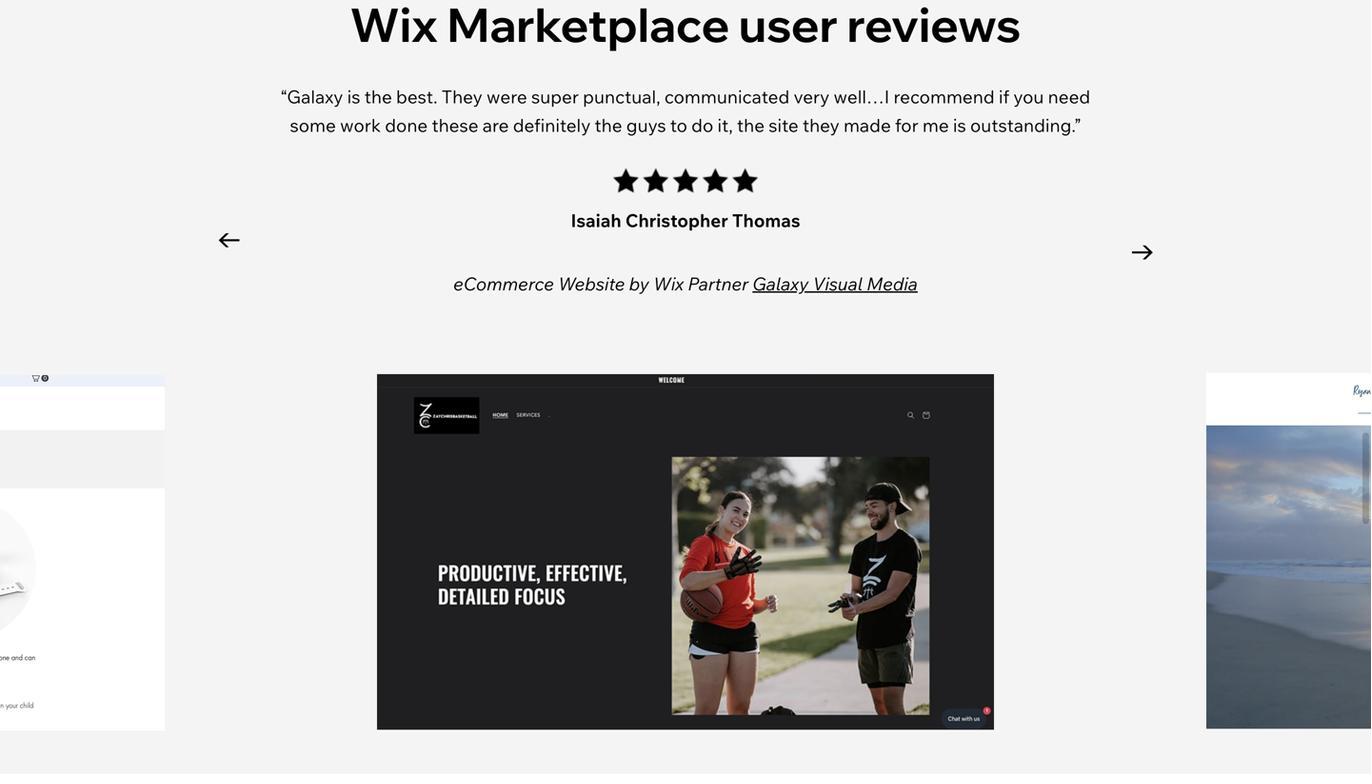 Task type: vqa. For each thing, say whether or not it's contained in the screenshot.
View 'popup button' in the Pet Care Provider group
no



Task type: describe. For each thing, give the bounding box(es) containing it.
outstanding."
[[971, 114, 1082, 136]]

made
[[844, 114, 891, 136]]

work
[[340, 114, 381, 136]]

0 horizontal spatial →
[[216, 226, 243, 262]]

christopher
[[626, 209, 728, 232]]

isaiah christopher thomas
[[571, 209, 801, 232]]

website
[[558, 272, 625, 295]]

1 vertical spatial is
[[953, 114, 967, 136]]

need
[[1048, 85, 1091, 108]]

communicated
[[665, 85, 790, 108]]

super
[[531, 85, 579, 108]]

guys
[[627, 114, 666, 136]]

galaxy visual media link
[[753, 272, 918, 295]]

well…i
[[834, 85, 890, 108]]

by
[[629, 272, 649, 295]]

2 horizontal spatial the
[[737, 114, 765, 136]]

if
[[999, 85, 1010, 108]]

were
[[487, 85, 527, 108]]

to
[[670, 114, 688, 136]]

0 horizontal spatial is
[[347, 85, 361, 108]]

"galaxy
[[281, 85, 343, 108]]

ecommerce
[[453, 272, 554, 295]]

for
[[895, 114, 919, 136]]

done
[[385, 114, 428, 136]]

0 horizontal spatial the
[[365, 85, 392, 108]]

partner
[[688, 272, 749, 295]]

they
[[442, 85, 483, 108]]

thomas
[[732, 209, 801, 232]]

do
[[692, 114, 714, 136]]

site
[[769, 114, 799, 136]]

visual
[[813, 272, 863, 295]]

recommend
[[894, 85, 995, 108]]



Task type: locate. For each thing, give the bounding box(es) containing it.
1 horizontal spatial is
[[953, 114, 967, 136]]

1 horizontal spatial →
[[1130, 231, 1156, 267]]

the down punctual,
[[595, 114, 623, 136]]

they
[[803, 114, 840, 136]]

"galaxy is the best. they were super punctual, communicated very well…i recommend if you need some work done these are definitely the guys to do it, the site they made for me is outstanding."
[[281, 85, 1091, 136]]

very
[[794, 85, 830, 108]]

ecommerce website by wix partner galaxy visual media
[[453, 272, 918, 295]]

→
[[216, 226, 243, 262], [1130, 231, 1156, 267]]

the
[[365, 85, 392, 108], [595, 114, 623, 136], [737, 114, 765, 136]]

you
[[1014, 85, 1044, 108]]

1 horizontal spatial the
[[595, 114, 623, 136]]

it,
[[718, 114, 733, 136]]

isaiah
[[571, 209, 622, 232]]

is up work
[[347, 85, 361, 108]]

definitely
[[513, 114, 591, 136]]

these
[[432, 114, 479, 136]]

is
[[347, 85, 361, 108], [953, 114, 967, 136]]

is right "me"
[[953, 114, 967, 136]]

the up work
[[365, 85, 392, 108]]

media
[[867, 272, 918, 295]]

are
[[483, 114, 509, 136]]

me
[[923, 114, 949, 136]]

wix
[[653, 272, 684, 295]]

the right it,
[[737, 114, 765, 136]]

0 vertical spatial is
[[347, 85, 361, 108]]

some
[[290, 114, 336, 136]]

galaxy
[[753, 272, 809, 295]]

punctual,
[[583, 85, 661, 108]]

best.
[[396, 85, 438, 108]]



